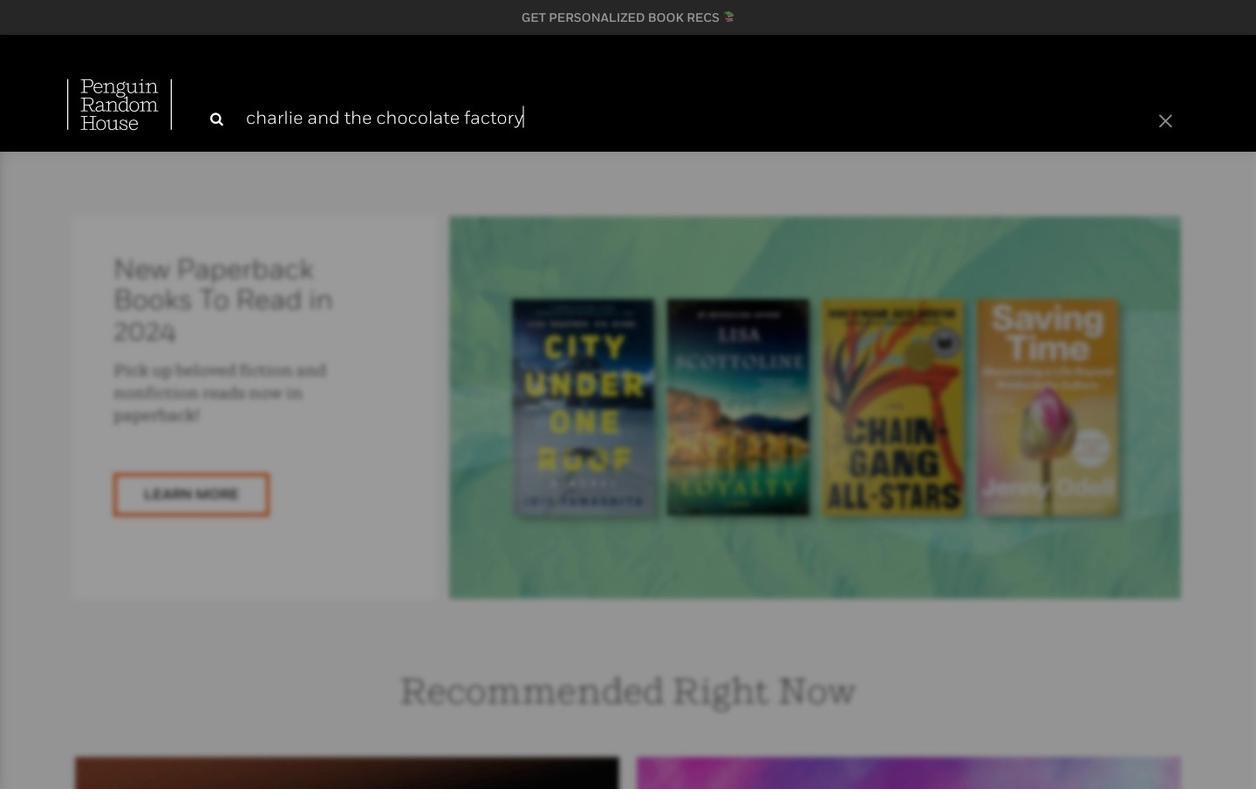 Task type: vqa. For each thing, say whether or not it's contained in the screenshot.
for twists like in "saltburn", see these dark academia stories. image
yes



Task type: describe. For each thing, give the bounding box(es) containing it.
penguin randomhouse image
[[67, 79, 172, 131]]

for twists like in "saltburn", see these dark academia stories. image
[[75, 757, 619, 790]]

close search image
[[1159, 112, 1172, 131]]

penguin random house image
[[75, 79, 180, 132]]



Task type: locate. For each thing, give the bounding box(es) containing it.
new paperback books to read in 2024 image
[[449, 216, 1181, 599]]

None search field
[[172, 101, 1085, 131]]

compliment your self-improvement journey with these books. image
[[637, 757, 1181, 790]]

None submit
[[172, 101, 244, 129]]

search image
[[1166, 115, 1182, 132]]

Search search field
[[244, 103, 975, 131]]

main navigation element
[[32, 79, 1224, 132]]



